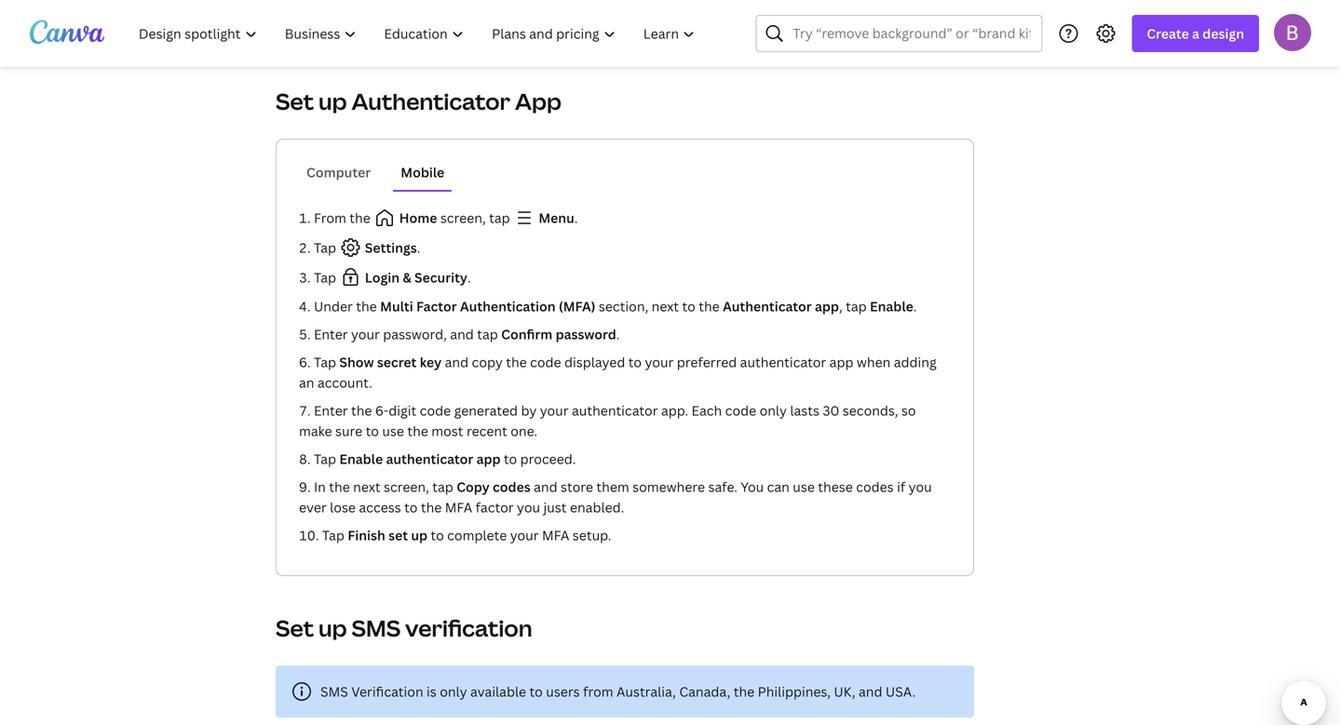 Task type: vqa. For each thing, say whether or not it's contained in the screenshot.
tap show secret key
yes



Task type: locate. For each thing, give the bounding box(es) containing it.
screen, right the home
[[440, 209, 486, 227]]

1 horizontal spatial next
[[652, 298, 679, 315]]

and up the just
[[534, 478, 558, 496]]

enter your password, and tap confirm password .
[[314, 326, 620, 343]]

tap for enable
[[314, 450, 336, 468]]

authenticator inside and copy the code displayed to your preferred authenticator app when adding an account.
[[740, 353, 826, 371]]

to right the set at left
[[431, 527, 444, 544]]

enable down sure
[[339, 450, 383, 468]]

1 horizontal spatial authenticator
[[572, 402, 658, 420]]

safe.
[[708, 478, 738, 496]]

mfa
[[445, 499, 472, 516], [542, 527, 569, 544]]

tap up under
[[314, 269, 339, 286]]

sms
[[352, 613, 401, 644], [320, 683, 348, 701]]

1 vertical spatial use
[[793, 478, 815, 496]]

you
[[909, 478, 932, 496], [517, 499, 540, 516]]

tap show secret key
[[314, 353, 442, 371]]

and right key
[[445, 353, 469, 371]]

displayed
[[564, 353, 625, 371]]

1 horizontal spatial you
[[909, 478, 932, 496]]

1 horizontal spatial code
[[530, 353, 561, 371]]

enter down under
[[314, 326, 348, 343]]

2 horizontal spatial code
[[725, 402, 756, 420]]

set
[[276, 86, 314, 116], [276, 613, 314, 644]]

the down digit
[[407, 422, 428, 440]]

0 vertical spatial enable
[[870, 298, 913, 315]]

only right the is
[[440, 683, 467, 701]]

only inside enter the 6-digit code generated by your authenticator app. each code only lasts 30 seconds, so make sure to use the most recent one.
[[760, 402, 787, 420]]

to down the 6-
[[366, 422, 379, 440]]

use right the can
[[793, 478, 815, 496]]

0 vertical spatial authenticator
[[740, 353, 826, 371]]

tap
[[314, 239, 339, 257], [314, 269, 339, 286], [314, 353, 336, 371], [314, 450, 336, 468], [322, 527, 344, 544]]

Try "remove background" or "brand kit" search field
[[793, 16, 1030, 51]]

authenticator for your
[[572, 402, 658, 420]]

2 codes from the left
[[856, 478, 894, 496]]

authenticator down and copy the code displayed to your preferred authenticator app when adding an account.
[[572, 402, 658, 420]]

&
[[403, 269, 411, 286]]

your left preferred
[[645, 353, 674, 371]]

just
[[543, 499, 567, 516]]

code
[[530, 353, 561, 371], [420, 402, 451, 420], [725, 402, 756, 420]]

enter for your
[[314, 326, 348, 343]]

0 vertical spatial enter
[[314, 326, 348, 343]]

1 vertical spatial only
[[440, 683, 467, 701]]

the right in
[[329, 478, 350, 496]]

authenticator inside enter the 6-digit code generated by your authenticator app. each code only lasts 30 seconds, so make sure to use the most recent one.
[[572, 402, 658, 420]]

codes inside and store them somewhere safe. you can use these codes if you ever lose access to the mfa factor you just enabled.
[[856, 478, 894, 496]]

screen, up access
[[384, 478, 429, 496]]

the right "copy"
[[506, 353, 527, 371]]

1 vertical spatial authenticator
[[723, 298, 812, 315]]

. down under the multi factor authentication (mfa) section, next to the authenticator app , tap enable . on the top of page
[[616, 326, 620, 343]]

computer button
[[299, 155, 378, 190]]

sms up verification
[[352, 613, 401, 644]]

is
[[427, 683, 437, 701]]

,
[[839, 298, 843, 315]]

0 vertical spatial use
[[382, 422, 404, 440]]

use
[[382, 422, 404, 440], [793, 478, 815, 496]]

under the multi factor authentication (mfa) section, next to the authenticator app , tap enable .
[[314, 298, 917, 315]]

1 vertical spatial set
[[276, 613, 314, 644]]

0 horizontal spatial use
[[382, 422, 404, 440]]

2 enter from the top
[[314, 402, 348, 420]]

app
[[515, 86, 562, 116]]

generated
[[454, 402, 518, 420]]

1 vertical spatial up
[[411, 527, 428, 544]]

you right 'if'
[[909, 478, 932, 496]]

next up access
[[353, 478, 381, 496]]

0 vertical spatial you
[[909, 478, 932, 496]]

store
[[561, 478, 593, 496]]

authenticator down top level navigation element
[[352, 86, 510, 116]]

0 vertical spatial up
[[319, 86, 347, 116]]

1 horizontal spatial mfa
[[542, 527, 569, 544]]

1 vertical spatial mfa
[[542, 527, 569, 544]]

enter
[[314, 326, 348, 343], [314, 402, 348, 420]]

the left the 6-
[[351, 402, 372, 420]]

0 vertical spatial set
[[276, 86, 314, 116]]

0 horizontal spatial authenticator
[[386, 450, 473, 468]]

authenticator
[[352, 86, 510, 116], [723, 298, 812, 315]]

0 vertical spatial next
[[652, 298, 679, 315]]

1 horizontal spatial authenticator
[[723, 298, 812, 315]]

1 enter from the top
[[314, 326, 348, 343]]

tap enable authenticator app to proceed.
[[314, 450, 576, 468]]

computer
[[306, 163, 371, 181]]

2 vertical spatial up
[[319, 613, 347, 644]]

2 horizontal spatial authenticator
[[740, 353, 826, 371]]

1 vertical spatial next
[[353, 478, 381, 496]]

the inside and copy the code displayed to your preferred authenticator app when adding an account.
[[506, 353, 527, 371]]

0 horizontal spatial screen,
[[384, 478, 429, 496]]

0 vertical spatial only
[[760, 402, 787, 420]]

1 codes from the left
[[493, 478, 531, 496]]

copy
[[457, 478, 490, 496]]

0 vertical spatial authenticator
[[352, 86, 510, 116]]

you left the just
[[517, 499, 540, 516]]

key
[[420, 353, 442, 371]]

to
[[682, 298, 696, 315], [628, 353, 642, 371], [366, 422, 379, 440], [504, 450, 517, 468], [404, 499, 418, 516], [431, 527, 444, 544], [530, 683, 543, 701]]

the down "in the next screen, tap copy codes"
[[421, 499, 442, 516]]

the inside and store them somewhere safe. you can use these codes if you ever lose access to the mfa factor you just enabled.
[[421, 499, 442, 516]]

create
[[1147, 25, 1189, 42]]

from the
[[314, 209, 374, 227]]

tap down lose
[[322, 527, 344, 544]]

enable right the , in the top right of the page
[[870, 298, 913, 315]]

recent
[[467, 422, 507, 440]]

1 vertical spatial you
[[517, 499, 540, 516]]

tap
[[489, 209, 510, 227], [846, 298, 867, 315], [477, 326, 498, 343], [432, 478, 453, 496]]

enable
[[870, 298, 913, 315], [339, 450, 383, 468]]

the up preferred
[[699, 298, 720, 315]]

sms left verification
[[320, 683, 348, 701]]

0 horizontal spatial enable
[[339, 450, 383, 468]]

0 horizontal spatial only
[[440, 683, 467, 701]]

tap up in
[[314, 450, 336, 468]]

1 vertical spatial app
[[830, 353, 854, 371]]

authenticator up "in the next screen, tap copy codes"
[[386, 450, 473, 468]]

1 horizontal spatial only
[[760, 402, 787, 420]]

. down the home
[[417, 239, 420, 257]]

1 horizontal spatial use
[[793, 478, 815, 496]]

under
[[314, 298, 353, 315]]

your
[[351, 326, 380, 343], [645, 353, 674, 371], [540, 402, 569, 420], [510, 527, 539, 544]]

authenticator up lasts
[[740, 353, 826, 371]]

your down "factor"
[[510, 527, 539, 544]]

one.
[[511, 422, 537, 440]]

1 vertical spatial enter
[[314, 402, 348, 420]]

up
[[319, 86, 347, 116], [411, 527, 428, 544], [319, 613, 347, 644]]

codes left 'if'
[[856, 478, 894, 496]]

enter up make
[[314, 402, 348, 420]]

screen,
[[440, 209, 486, 227], [384, 478, 429, 496]]

app
[[815, 298, 839, 315], [830, 353, 854, 371], [477, 450, 501, 468]]

mfa down copy
[[445, 499, 472, 516]]

use inside enter the 6-digit code generated by your authenticator app. each code only lasts 30 seconds, so make sure to use the most recent one.
[[382, 422, 404, 440]]

0 vertical spatial mfa
[[445, 499, 472, 516]]

only left lasts
[[760, 402, 787, 420]]

app inside and copy the code displayed to your preferred authenticator app when adding an account.
[[830, 353, 854, 371]]

only
[[760, 402, 787, 420], [440, 683, 467, 701]]

tap for show
[[314, 353, 336, 371]]

factor
[[476, 499, 514, 516]]

0 horizontal spatial codes
[[493, 478, 531, 496]]

and inside and copy the code displayed to your preferred authenticator app when adding an account.
[[445, 353, 469, 371]]

tap up an
[[314, 353, 336, 371]]

and
[[450, 326, 474, 343], [445, 353, 469, 371], [534, 478, 558, 496], [859, 683, 882, 701]]

2 vertical spatial app
[[477, 450, 501, 468]]

code up most
[[420, 402, 451, 420]]

30
[[823, 402, 840, 420]]

next right 'section,'
[[652, 298, 679, 315]]

mobile
[[401, 163, 444, 181]]

up for authenticator
[[319, 86, 347, 116]]

code down the confirm
[[530, 353, 561, 371]]

1 set from the top
[[276, 86, 314, 116]]

ever
[[299, 499, 327, 516]]

authenticator
[[740, 353, 826, 371], [572, 402, 658, 420], [386, 450, 473, 468]]

0 horizontal spatial you
[[517, 499, 540, 516]]

to left the 'users'
[[530, 683, 543, 701]]

and store them somewhere safe. you can use these codes if you ever lose access to the mfa factor you just enabled.
[[299, 478, 932, 516]]

login & security
[[362, 269, 468, 286]]

use down digit
[[382, 422, 404, 440]]

0 vertical spatial sms
[[352, 613, 401, 644]]

code right each
[[725, 402, 756, 420]]

enter inside enter the 6-digit code generated by your authenticator app. each code only lasts 30 seconds, so make sure to use the most recent one.
[[314, 402, 348, 420]]

your right by
[[540, 402, 569, 420]]

mfa down the just
[[542, 527, 569, 544]]

to right displayed
[[628, 353, 642, 371]]

usa.
[[886, 683, 916, 701]]

use inside and store them somewhere safe. you can use these codes if you ever lose access to the mfa factor you just enabled.
[[793, 478, 815, 496]]

0 vertical spatial screen,
[[440, 209, 486, 227]]

1 vertical spatial sms
[[320, 683, 348, 701]]

section,
[[599, 298, 648, 315]]

seconds,
[[843, 402, 898, 420]]

0 horizontal spatial mfa
[[445, 499, 472, 516]]

1 horizontal spatial sms
[[352, 613, 401, 644]]

up for sms
[[319, 613, 347, 644]]

authentication
[[460, 298, 556, 315]]

to down "in the next screen, tap copy codes"
[[404, 499, 418, 516]]

1 vertical spatial authenticator
[[572, 402, 658, 420]]

(mfa)
[[559, 298, 596, 315]]

when
[[857, 353, 891, 371]]

your inside and copy the code displayed to your preferred authenticator app when adding an account.
[[645, 353, 674, 371]]

1 horizontal spatial enable
[[870, 298, 913, 315]]

1 horizontal spatial codes
[[856, 478, 894, 496]]

. up the (mfa)
[[574, 209, 578, 227]]

2 set from the top
[[276, 613, 314, 644]]

codes up "factor"
[[493, 478, 531, 496]]

the
[[350, 209, 370, 227], [356, 298, 377, 315], [699, 298, 720, 315], [506, 353, 527, 371], [351, 402, 372, 420], [407, 422, 428, 440], [329, 478, 350, 496], [421, 499, 442, 516], [734, 683, 755, 701]]

tap finish set up to complete your mfa setup.
[[322, 527, 611, 544]]

security
[[415, 269, 468, 286]]

authenticator left the , in the top right of the page
[[723, 298, 812, 315]]

to inside and copy the code displayed to your preferred authenticator app when adding an account.
[[628, 353, 642, 371]]

sms verification is only available to users from australia, canada, the philippines, uk, and usa.
[[320, 683, 916, 701]]

and inside and store them somewhere safe. you can use these codes if you ever lose access to the mfa factor you just enabled.
[[534, 478, 558, 496]]

make
[[299, 422, 332, 440]]



Task type: describe. For each thing, give the bounding box(es) containing it.
create a design button
[[1132, 15, 1259, 52]]

set up authenticator app
[[276, 86, 562, 116]]

bob builder image
[[1274, 14, 1311, 51]]

from
[[583, 683, 613, 701]]

1 vertical spatial screen,
[[384, 478, 429, 496]]

to inside enter the 6-digit code generated by your authenticator app. each code only lasts 30 seconds, so make sure to use the most recent one.
[[366, 422, 379, 440]]

home screen, tap
[[399, 209, 510, 227]]

most
[[432, 422, 463, 440]]

0 vertical spatial app
[[815, 298, 839, 315]]

to down one.
[[504, 450, 517, 468]]

authenticator for preferred
[[740, 353, 826, 371]]

the right canada,
[[734, 683, 755, 701]]

from
[[314, 209, 346, 227]]

factor
[[416, 298, 457, 315]]

. up authentication
[[468, 269, 471, 286]]

app.
[[661, 402, 688, 420]]

mobile button
[[393, 155, 452, 190]]

password
[[556, 326, 616, 343]]

by
[[521, 402, 537, 420]]

code inside and copy the code displayed to your preferred authenticator app when adding an account.
[[530, 353, 561, 371]]

preferred
[[677, 353, 737, 371]]

and right uk,
[[859, 683, 882, 701]]

tap down tap enable authenticator app to proceed.
[[432, 478, 453, 496]]

enter for the
[[314, 402, 348, 420]]

home
[[399, 209, 437, 227]]

create a design
[[1147, 25, 1244, 42]]

lasts
[[790, 402, 820, 420]]

enabled.
[[570, 499, 624, 516]]

can
[[767, 478, 790, 496]]

access
[[359, 499, 401, 516]]

password,
[[383, 326, 447, 343]]

verification
[[405, 613, 532, 644]]

confirm
[[501, 326, 553, 343]]

setup.
[[573, 527, 611, 544]]

your inside enter the 6-digit code generated by your authenticator app. each code only lasts 30 seconds, so make sure to use the most recent one.
[[540, 402, 569, 420]]

menu
[[536, 209, 574, 227]]

somewhere
[[633, 478, 705, 496]]

your up show
[[351, 326, 380, 343]]

tap right the , in the top right of the page
[[846, 298, 867, 315]]

2 vertical spatial authenticator
[[386, 450, 473, 468]]

0 horizontal spatial code
[[420, 402, 451, 420]]

design
[[1203, 25, 1244, 42]]

them
[[596, 478, 629, 496]]

verification
[[351, 683, 423, 701]]

users
[[546, 683, 580, 701]]

. up adding
[[913, 298, 917, 315]]

digit
[[389, 402, 417, 420]]

1 vertical spatial enable
[[339, 450, 383, 468]]

and up "copy"
[[450, 326, 474, 343]]

tap left the menu
[[489, 209, 510, 227]]

login
[[365, 269, 400, 286]]

each
[[692, 402, 722, 420]]

and copy the code displayed to your preferred authenticator app when adding an account.
[[299, 353, 937, 392]]

0 horizontal spatial sms
[[320, 683, 348, 701]]

proceed.
[[520, 450, 576, 468]]

finish
[[348, 527, 385, 544]]

these
[[818, 478, 853, 496]]

multi
[[380, 298, 413, 315]]

top level navigation element
[[127, 15, 711, 52]]

tap for finish
[[322, 527, 344, 544]]

a
[[1192, 25, 1200, 42]]

to up preferred
[[682, 298, 696, 315]]

to inside and store them somewhere safe. you can use these codes if you ever lose access to the mfa factor you just enabled.
[[404, 499, 418, 516]]

lose
[[330, 499, 356, 516]]

0 horizontal spatial next
[[353, 478, 381, 496]]

so
[[901, 402, 916, 420]]

australia,
[[617, 683, 676, 701]]

in
[[314, 478, 326, 496]]

the left multi
[[356, 298, 377, 315]]

complete
[[447, 527, 507, 544]]

uk,
[[834, 683, 856, 701]]

set up sms verification
[[276, 613, 532, 644]]

philippines,
[[758, 683, 831, 701]]

sure
[[335, 422, 363, 440]]

mfa inside and store them somewhere safe. you can use these codes if you ever lose access to the mfa factor you just enabled.
[[445, 499, 472, 516]]

secret
[[377, 353, 417, 371]]

show
[[339, 353, 374, 371]]

account.
[[318, 374, 372, 392]]

enter the 6-digit code generated by your authenticator app. each code only lasts 30 seconds, so make sure to use the most recent one.
[[299, 402, 916, 440]]

in the next screen, tap copy codes
[[314, 478, 531, 496]]

1 horizontal spatial screen,
[[440, 209, 486, 227]]

settings
[[362, 239, 417, 257]]

if
[[897, 478, 906, 496]]

adding
[[894, 353, 937, 371]]

copy
[[472, 353, 503, 371]]

set
[[388, 527, 408, 544]]

available
[[470, 683, 526, 701]]

an
[[299, 374, 314, 392]]

tap down from
[[314, 239, 339, 257]]

canada,
[[679, 683, 730, 701]]

the right from
[[350, 209, 370, 227]]

6-
[[375, 402, 389, 420]]

you
[[741, 478, 764, 496]]

tap up "copy"
[[477, 326, 498, 343]]

0 horizontal spatial authenticator
[[352, 86, 510, 116]]

set for set up sms verification
[[276, 613, 314, 644]]

set for set up authenticator app
[[276, 86, 314, 116]]



